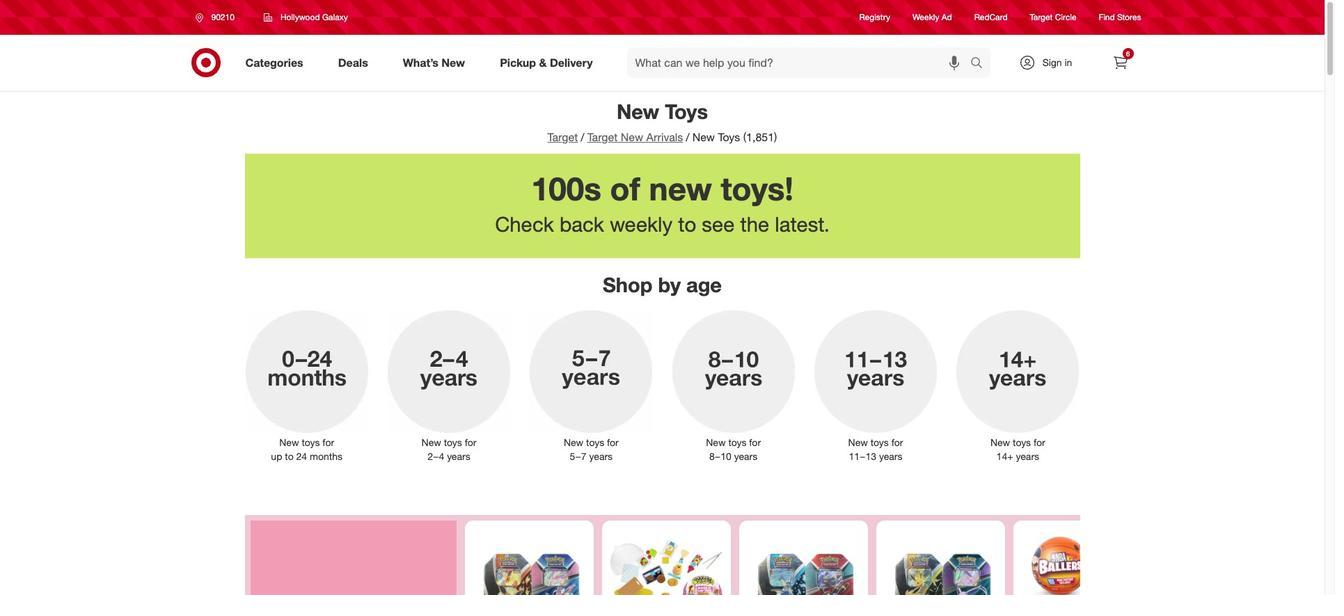 Task type: locate. For each thing, give the bounding box(es) containing it.
new for new toys for 14+ years
[[991, 436, 1011, 448]]

mga's miniverse - make it mini foods diner series 3 image
[[608, 526, 725, 595]]

target new arrivals link
[[587, 130, 683, 144]]

4 toys from the left
[[729, 436, 747, 448]]

to left 24
[[285, 450, 294, 462]]

toys for 14+
[[1013, 436, 1031, 448]]

toys up 24
[[302, 436, 320, 448]]

shop by age
[[603, 273, 722, 298]]

new left 'arrivals' on the top
[[621, 130, 643, 144]]

5 toys from the left
[[871, 436, 889, 448]]

years right 2–4
[[447, 450, 471, 462]]

24
[[296, 450, 307, 462]]

3 for from the left
[[607, 436, 619, 448]]

toys left (1,851)
[[718, 130, 740, 144]]

4 years from the left
[[879, 450, 903, 462]]

14+
[[997, 450, 1014, 462]]

1 horizontal spatial /
[[686, 130, 690, 144]]

up
[[271, 450, 282, 462]]

toys inside the new toys for up to 24 months
[[302, 436, 320, 448]]

1 vertical spatial to
[[285, 450, 294, 462]]

the
[[741, 212, 770, 237]]

years inside the new toys for 11–13 years
[[879, 450, 903, 462]]

toys up 5–7 on the bottom left of the page
[[586, 436, 605, 448]]

new inside 'new toys for 2–4 years'
[[422, 436, 441, 448]]

target link
[[548, 130, 578, 144]]

years right 5–7 on the bottom left of the page
[[589, 450, 613, 462]]

toys inside 'new toys for 2–4 years'
[[444, 436, 462, 448]]

redcard
[[975, 12, 1008, 23]]

new up 8–10
[[706, 436, 726, 448]]

new for new toys target / target new arrivals / new toys (1,851)
[[617, 99, 660, 124]]

6 toys from the left
[[1013, 436, 1031, 448]]

weekly
[[610, 212, 673, 237]]

pickup & delivery
[[500, 55, 593, 69]]

years inside new toys for 8–10 years
[[734, 450, 758, 462]]

carousel region
[[245, 515, 1142, 595]]

new right what's
[[442, 55, 465, 69]]

new for new toys for up to 24 months
[[279, 436, 299, 448]]

0 vertical spatial to
[[678, 212, 696, 237]]

new toys for 11–13 years
[[849, 436, 903, 462]]

new for new toys for 2–4 years
[[422, 436, 441, 448]]

1 for from the left
[[323, 436, 334, 448]]

0 horizontal spatial to
[[285, 450, 294, 462]]

(1,851)
[[744, 130, 777, 144]]

years
[[447, 450, 471, 462], [589, 450, 613, 462], [734, 450, 758, 462], [879, 450, 903, 462], [1016, 450, 1040, 462]]

for inside 'new toys for 2–4 years'
[[465, 436, 477, 448]]

3 years from the left
[[734, 450, 758, 462]]

toys
[[302, 436, 320, 448], [444, 436, 462, 448], [586, 436, 605, 448], [729, 436, 747, 448], [871, 436, 889, 448], [1013, 436, 1031, 448]]

toys inside the new toys for 14+ years
[[1013, 436, 1031, 448]]

to inside the new toys for up to 24 months
[[285, 450, 294, 462]]

6
[[1126, 49, 1130, 58]]

registry link
[[860, 11, 891, 23]]

new
[[442, 55, 465, 69], [617, 99, 660, 124], [621, 130, 643, 144], [693, 130, 715, 144], [279, 436, 299, 448], [422, 436, 441, 448], [564, 436, 584, 448], [706, 436, 726, 448], [849, 436, 868, 448], [991, 436, 1011, 448]]

of
[[610, 170, 640, 209]]

new inside the new toys for up to 24 months
[[279, 436, 299, 448]]

new right 'arrivals' on the top
[[693, 130, 715, 144]]

new toys target / target new arrivals / new toys (1,851)
[[548, 99, 777, 144]]

toys
[[665, 99, 708, 124], [718, 130, 740, 144]]

new up 5–7 on the bottom left of the page
[[564, 436, 584, 448]]

years inside new toys for 5–7 years
[[589, 450, 613, 462]]

for for new toys for 2–4 years
[[465, 436, 477, 448]]

target circle
[[1030, 12, 1077, 23]]

toys up 8–10
[[729, 436, 747, 448]]

by
[[658, 273, 681, 298]]

5 years from the left
[[1016, 450, 1040, 462]]

for for new toys for 5–7 years
[[607, 436, 619, 448]]

new up 2–4
[[422, 436, 441, 448]]

toys for 11–13
[[871, 436, 889, 448]]

4 for from the left
[[750, 436, 761, 448]]

months
[[310, 450, 343, 462]]

to
[[678, 212, 696, 237], [285, 450, 294, 462]]

years right 11–13
[[879, 450, 903, 462]]

toys inside the new toys for 11–13 years
[[871, 436, 889, 448]]

pickup & delivery link
[[488, 47, 610, 78]]

new inside new toys for 8–10 years
[[706, 436, 726, 448]]

to inside 100s of new toys! check back weekly to see the latest.
[[678, 212, 696, 237]]

for inside new toys for 5–7 years
[[607, 436, 619, 448]]

years inside 'new toys for 2–4 years'
[[447, 450, 471, 462]]

arrivals
[[647, 130, 683, 144]]

6 for from the left
[[1034, 436, 1046, 448]]

toys up 11–13
[[871, 436, 889, 448]]

1 years from the left
[[447, 450, 471, 462]]

categories link
[[234, 47, 321, 78]]

search button
[[964, 47, 998, 81]]

0 horizontal spatial /
[[581, 130, 585, 144]]

years right 8–10
[[734, 450, 758, 462]]

new inside new toys for 5–7 years
[[564, 436, 584, 448]]

for inside the new toys for up to 24 months
[[323, 436, 334, 448]]

galaxy
[[322, 12, 348, 22]]

/
[[581, 130, 585, 144], [686, 130, 690, 144]]

for for new toys for up to 24 months
[[323, 436, 334, 448]]

target up 100s
[[548, 130, 578, 144]]

target left circle
[[1030, 12, 1053, 23]]

1 horizontal spatial to
[[678, 212, 696, 237]]

years inside the new toys for 14+ years
[[1016, 450, 1040, 462]]

to left see
[[678, 212, 696, 237]]

for
[[323, 436, 334, 448], [465, 436, 477, 448], [607, 436, 619, 448], [750, 436, 761, 448], [892, 436, 903, 448], [1034, 436, 1046, 448]]

sign in link
[[1007, 47, 1094, 78]]

new up 11–13
[[849, 436, 868, 448]]

toys inside new toys for 5–7 years
[[586, 436, 605, 448]]

circle
[[1055, 12, 1077, 23]]

1 toys from the left
[[302, 436, 320, 448]]

toys for 5–7
[[586, 436, 605, 448]]

5 for from the left
[[892, 436, 903, 448]]

2 toys from the left
[[444, 436, 462, 448]]

/ right 'target' link
[[581, 130, 585, 144]]

what's new link
[[391, 47, 483, 78]]

delivery
[[550, 55, 593, 69]]

new inside the new toys for 11–13 years
[[849, 436, 868, 448]]

&
[[539, 55, 547, 69]]

redcard link
[[975, 11, 1008, 23]]

3 toys from the left
[[586, 436, 605, 448]]

2 for from the left
[[465, 436, 477, 448]]

5 surprise mini brands nba mystery capsule mini figures image
[[1019, 526, 1137, 595]]

years right 14+ at the bottom right of page
[[1016, 450, 1040, 462]]

for inside new toys for 8–10 years
[[750, 436, 761, 448]]

1 vertical spatial toys
[[718, 130, 740, 144]]

/ right 'arrivals' on the top
[[686, 130, 690, 144]]

6 link
[[1105, 47, 1136, 78]]

0 vertical spatial toys
[[665, 99, 708, 124]]

toys up 'arrivals' on the top
[[665, 99, 708, 124]]

target
[[1030, 12, 1053, 23], [548, 130, 578, 144], [587, 130, 618, 144]]

find
[[1099, 12, 1115, 23]]

1 horizontal spatial target
[[587, 130, 618, 144]]

target right 'target' link
[[587, 130, 618, 144]]

for inside the new toys for 14+ years
[[1034, 436, 1046, 448]]

registry
[[860, 12, 891, 23]]

target circle link
[[1030, 11, 1077, 23]]

for inside the new toys for 11–13 years
[[892, 436, 903, 448]]

2 years from the left
[[589, 450, 613, 462]]

weekly ad link
[[913, 11, 952, 23]]

toys up 14+ at the bottom right of page
[[1013, 436, 1031, 448]]

new inside the new toys for 14+ years
[[991, 436, 1011, 448]]

age
[[687, 273, 722, 298]]

hollywood
[[281, 12, 320, 22]]

90210 button
[[186, 5, 249, 30]]

toys for up
[[302, 436, 320, 448]]

new up target new arrivals link
[[617, 99, 660, 124]]

new toys for 8–10 years
[[706, 436, 761, 462]]

toys inside new toys for 8–10 years
[[729, 436, 747, 448]]

years for 8–10 years
[[734, 450, 758, 462]]

100s of new toys! check back weekly to see the latest.
[[495, 170, 830, 237]]

new up 24
[[279, 436, 299, 448]]

toys for 2–4
[[444, 436, 462, 448]]

new up 14+ at the bottom right of page
[[991, 436, 1011, 448]]

toys up 2–4
[[444, 436, 462, 448]]

new toys for up to 24 months
[[271, 436, 343, 462]]

check
[[495, 212, 554, 237]]



Task type: describe. For each thing, give the bounding box(es) containing it.
find stores
[[1099, 12, 1142, 23]]

hollywood galaxy
[[281, 12, 348, 22]]

deals
[[338, 55, 368, 69]]

new for new toys for 5–7 years
[[564, 436, 584, 448]]

sign
[[1043, 56, 1062, 68]]

categories
[[245, 55, 303, 69]]

years for 2–4 years
[[447, 450, 471, 462]]

new toys for 2–4 years
[[422, 436, 477, 462]]

what's new
[[403, 55, 465, 69]]

shop
[[603, 273, 653, 298]]

2 / from the left
[[686, 130, 690, 144]]

2–4
[[428, 450, 444, 462]]

2 horizontal spatial target
[[1030, 12, 1053, 23]]

100s
[[531, 170, 602, 209]]

stores
[[1118, 12, 1142, 23]]

years for 14+ years
[[1016, 450, 1040, 462]]

new for new toys for 11–13 years
[[849, 436, 868, 448]]

find stores link
[[1099, 11, 1142, 23]]

new for new toys for 8–10 years
[[706, 436, 726, 448]]

toys for 8–10
[[729, 436, 747, 448]]

new
[[649, 170, 712, 209]]

deals link
[[326, 47, 386, 78]]

latest.
[[775, 212, 830, 237]]

What can we help you find? suggestions appear below search field
[[627, 47, 974, 78]]

years for 11–13 years
[[879, 450, 903, 462]]

1 horizontal spatial toys
[[718, 130, 740, 144]]

what's
[[403, 55, 439, 69]]

90210
[[211, 12, 235, 22]]

for for new toys for 8–10 years
[[750, 436, 761, 448]]

pokémon trading card game: vaporeon umbreon tin bundle image
[[745, 526, 862, 595]]

pickup
[[500, 55, 536, 69]]

weekly ad
[[913, 12, 952, 23]]

0 horizontal spatial target
[[548, 130, 578, 144]]

ad
[[942, 12, 952, 23]]

pokémon trading card game: jolteon espeon tin bundle image
[[882, 526, 1000, 595]]

1 / from the left
[[581, 130, 585, 144]]

new toys for 14+ years
[[991, 436, 1046, 462]]

search
[[964, 57, 998, 71]]

for for new toys for 11–13 years
[[892, 436, 903, 448]]

5–7
[[570, 450, 587, 462]]

new toys for 5–7 years
[[564, 436, 619, 462]]

8–10
[[710, 450, 732, 462]]

back
[[560, 212, 604, 237]]

years for 5–7 years
[[589, 450, 613, 462]]

for for new toys for 14+ years
[[1034, 436, 1046, 448]]

0 horizontal spatial toys
[[665, 99, 708, 124]]

see
[[702, 212, 735, 237]]

weekly
[[913, 12, 940, 23]]

pokémon trading card game: flareon syleveon tin bundle image
[[470, 526, 588, 595]]

new inside what's new link
[[442, 55, 465, 69]]

hollywood galaxy button
[[255, 5, 357, 30]]

toys!
[[721, 170, 794, 209]]

sign in
[[1043, 56, 1073, 68]]

in
[[1065, 56, 1073, 68]]

11–13
[[849, 450, 877, 462]]



Task type: vqa. For each thing, say whether or not it's contained in the screenshot.
"afterparty."
no



